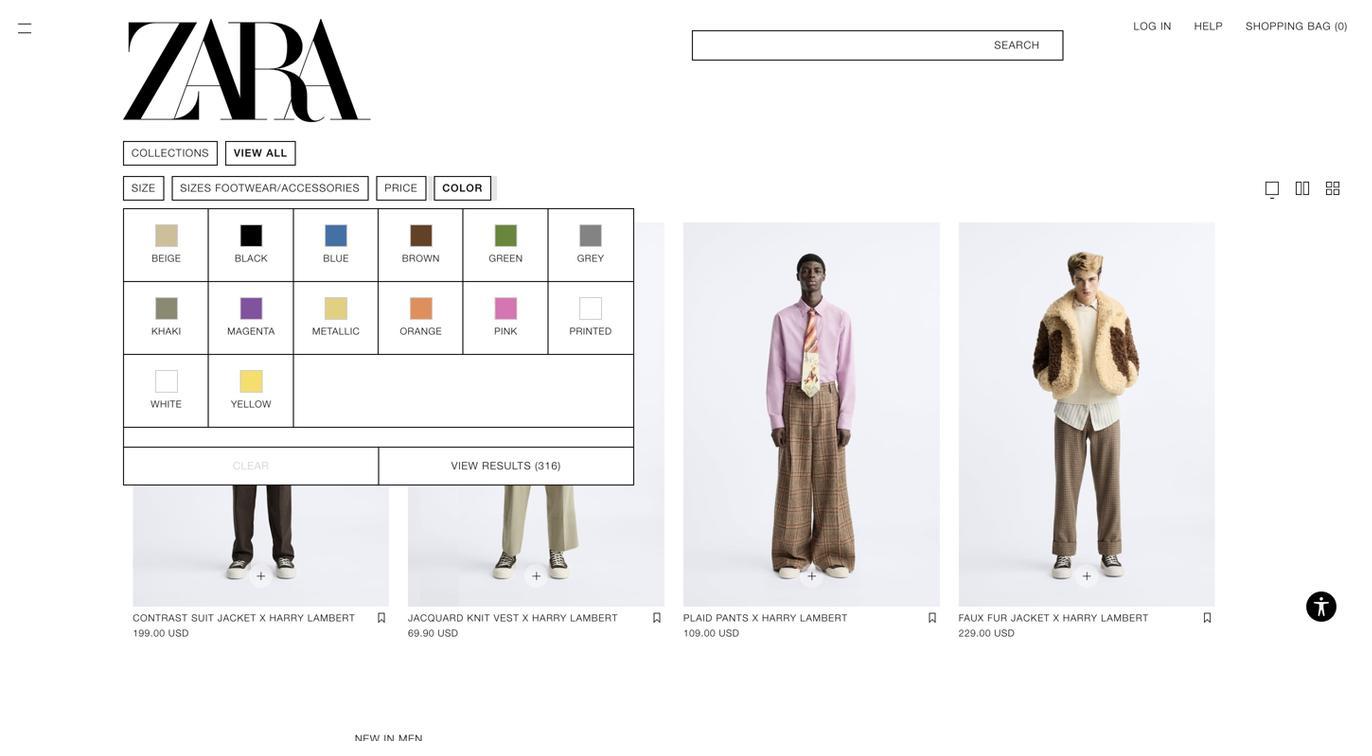 Task type: describe. For each thing, give the bounding box(es) containing it.
pants
[[717, 613, 750, 624]]

0
[[1339, 20, 1346, 32]]

x for faux
[[1054, 613, 1060, 624]]

usd for 69.90 usd
[[438, 628, 459, 640]]

jacket for fur
[[1012, 613, 1051, 624]]

open menu image
[[15, 19, 34, 38]]

shopping
[[1247, 20, 1305, 32]]

collections
[[132, 147, 209, 159]]

all
[[266, 147, 288, 159]]

clear button
[[124, 447, 379, 485]]

footwear/accessories
[[215, 182, 360, 194]]

3 zoom change image from the left
[[1324, 179, 1343, 198]]

image 0 of contrast suit jacket x harry lambert from zara image
[[133, 223, 389, 608]]

sizes footwear/accessories
[[180, 182, 360, 194]]

color button
[[434, 176, 492, 201]]

jacquard
[[408, 613, 464, 624]]

jacquard knit vest x harry lambert
[[408, 613, 619, 624]]

metallic
[[313, 326, 360, 337]]

contrast suit jacket x harry lambert
[[133, 613, 356, 624]]

add item to wishlist image for faux fur jacket x harry lambert
[[1201, 611, 1216, 626]]

view results (316)
[[452, 460, 562, 472]]

contrast
[[133, 613, 188, 624]]

harry for contrast suit jacket x harry lambert
[[270, 613, 304, 624]]

price button
[[376, 176, 427, 201]]

lambert for contrast suit jacket x harry lambert
[[308, 613, 356, 624]]

109.00
[[684, 628, 716, 640]]

add item to wishlist image for plaid pants x harry lambert
[[925, 611, 940, 626]]

view all
[[234, 147, 288, 159]]

add item to wishlist image for jacquard knit vest x harry lambert
[[650, 611, 665, 626]]

plaid
[[684, 613, 713, 624]]

jacquard knit vest x harry lambert link
[[408, 611, 619, 626]]

69.90
[[408, 628, 435, 640]]

image 0 of plaid pants x harry lambert from zara image
[[684, 223, 940, 608]]

khaki
[[152, 326, 181, 337]]

1 zoom change image from the left
[[1264, 179, 1282, 198]]

brown
[[402, 253, 440, 264]]

image 0 of jacquard knit vest x harry lambert from zara image
[[408, 223, 665, 608]]

white
[[151, 399, 182, 410]]

knit
[[467, 613, 491, 624]]

69.90 usd
[[408, 628, 459, 640]]

orange
[[400, 326, 442, 337]]

sizes footwear/accessories button
[[172, 176, 369, 201]]

lambert for jacquard knit vest x harry lambert
[[571, 613, 619, 624]]

usd for 229.00 usd
[[995, 628, 1016, 640]]

magenta
[[228, 326, 275, 337]]

faux
[[959, 613, 985, 624]]

log
[[1134, 20, 1158, 32]]

shopping bag ( 0 )
[[1247, 20, 1349, 32]]

results
[[483, 460, 532, 472]]

2 zoom change image from the left
[[1294, 179, 1313, 198]]

3 x from the left
[[753, 613, 759, 624]]

harry for faux fur jacket x harry lambert
[[1064, 613, 1098, 624]]

in
[[1161, 20, 1173, 32]]

size button
[[123, 176, 164, 201]]

view for view all
[[234, 147, 263, 159]]

usd for 199.00 usd
[[168, 628, 189, 640]]



Task type: vqa. For each thing, say whether or not it's contained in the screenshot.
ARE
no



Task type: locate. For each thing, give the bounding box(es) containing it.
log in link
[[1134, 19, 1173, 34]]

1 horizontal spatial jacket
[[1012, 613, 1051, 624]]

4 x from the left
[[1054, 613, 1060, 624]]

1 horizontal spatial zoom change image
[[1294, 179, 1313, 198]]

help
[[1195, 20, 1224, 32]]

collections link
[[132, 146, 209, 161]]

x
[[260, 613, 266, 624], [523, 613, 529, 624], [753, 613, 759, 624], [1054, 613, 1060, 624]]

usd down fur
[[995, 628, 1016, 640]]

harry
[[270, 613, 304, 624], [533, 613, 567, 624], [763, 613, 797, 624], [1064, 613, 1098, 624]]

printed
[[570, 326, 612, 337]]

0 horizontal spatial add item to wishlist image
[[374, 611, 389, 626]]

view inside 'view all' link
[[234, 147, 263, 159]]

view left all
[[234, 147, 263, 159]]

1 usd from the left
[[168, 628, 189, 640]]

1 harry from the left
[[270, 613, 304, 624]]

green
[[489, 253, 523, 264]]

229.00 usd
[[959, 628, 1016, 640]]

harry right vest
[[533, 613, 567, 624]]

image 0 of faux fur jacket x harry lambert from zara image
[[959, 223, 1216, 608]]

x right suit
[[260, 613, 266, 624]]

0 horizontal spatial add item to wishlist image
[[925, 611, 940, 626]]

lambert for faux fur jacket x harry lambert
[[1102, 613, 1150, 624]]

color
[[443, 182, 483, 194]]

2 lambert from the left
[[571, 613, 619, 624]]

jacket for suit
[[218, 613, 257, 624]]

0 vertical spatial view
[[234, 147, 263, 159]]

1 add item to wishlist image from the left
[[925, 611, 940, 626]]

accessibility image
[[1303, 588, 1341, 626]]

sizes
[[180, 182, 212, 194]]

add item to wishlist image for contrast suit jacket x harry lambert
[[374, 611, 389, 626]]

usd down the contrast on the left bottom
[[168, 628, 189, 640]]

4 harry from the left
[[1064, 613, 1098, 624]]

beige
[[152, 253, 181, 264]]

3 usd from the left
[[719, 628, 740, 640]]

1 add item to wishlist image from the left
[[374, 611, 389, 626]]

bag
[[1309, 20, 1332, 32]]

fur
[[988, 613, 1008, 624]]

harry inside "faux fur jacket x harry lambert" link
[[1064, 613, 1098, 624]]

suit
[[192, 613, 214, 624]]

2 x from the left
[[523, 613, 529, 624]]

harry inside jacquard knit vest x harry lambert link
[[533, 613, 567, 624]]

yellow
[[231, 399, 272, 410]]

blue
[[324, 253, 349, 264]]

view all link
[[234, 146, 288, 161]]

0 horizontal spatial jacket
[[218, 613, 257, 624]]

log in
[[1134, 20, 1173, 32]]

add item to wishlist image left jacquard
[[374, 611, 389, 626]]

clear
[[233, 460, 270, 472]]

size
[[132, 182, 156, 194]]

usd
[[168, 628, 189, 640], [438, 628, 459, 640], [719, 628, 740, 640], [995, 628, 1016, 640]]

3 lambert from the left
[[801, 613, 848, 624]]

plaid pants x harry lambert
[[684, 613, 848, 624]]

zoom change image
[[1264, 179, 1282, 198], [1294, 179, 1313, 198], [1324, 179, 1343, 198]]

harry inside contrast suit jacket x harry lambert link
[[270, 613, 304, 624]]

harry right fur
[[1064, 613, 1098, 624]]

)
[[1346, 20, 1349, 32]]

help link
[[1195, 19, 1224, 34]]

jacket
[[218, 613, 257, 624], [1012, 613, 1051, 624]]

1 horizontal spatial add item to wishlist image
[[1201, 611, 1216, 626]]

1 x from the left
[[260, 613, 266, 624]]

add item to wishlist image left plaid
[[650, 611, 665, 626]]

x right vest
[[523, 613, 529, 624]]

faux fur jacket x harry lambert
[[959, 613, 1150, 624]]

0 status
[[1339, 20, 1346, 32]]

view left the results
[[452, 460, 479, 472]]

pink
[[495, 326, 518, 337]]

1 jacket from the left
[[218, 613, 257, 624]]

229.00
[[959, 628, 992, 640]]

x for jacquard
[[523, 613, 529, 624]]

0 horizontal spatial view
[[234, 147, 263, 159]]

(
[[1336, 20, 1339, 32]]

0 horizontal spatial zoom change image
[[1264, 179, 1282, 198]]

search
[[995, 39, 1041, 51]]

add item to wishlist image
[[374, 611, 389, 626], [650, 611, 665, 626]]

199.00
[[133, 628, 165, 640]]

usd down pants
[[719, 628, 740, 640]]

2 horizontal spatial zoom change image
[[1324, 179, 1343, 198]]

view for view results (316)
[[452, 460, 479, 472]]

1 horizontal spatial view
[[452, 460, 479, 472]]

usd down jacquard
[[438, 628, 459, 640]]

4 lambert from the left
[[1102, 613, 1150, 624]]

black
[[235, 253, 268, 264]]

1 vertical spatial view
[[452, 460, 479, 472]]

search link
[[692, 30, 1064, 61]]

lambert
[[308, 613, 356, 624], [571, 613, 619, 624], [801, 613, 848, 624], [1102, 613, 1150, 624]]

x right pants
[[753, 613, 759, 624]]

4 usd from the left
[[995, 628, 1016, 640]]

view
[[234, 147, 263, 159], [452, 460, 479, 472]]

jacket right fur
[[1012, 613, 1051, 624]]

2 add item to wishlist image from the left
[[1201, 611, 1216, 626]]

x right fur
[[1054, 613, 1060, 624]]

zara logo united states. go to homepage image
[[123, 19, 371, 122]]

harry right pants
[[763, 613, 797, 624]]

2 add item to wishlist image from the left
[[650, 611, 665, 626]]

plaid pants x harry lambert link
[[684, 611, 848, 626]]

price
[[385, 182, 418, 194]]

2 jacket from the left
[[1012, 613, 1051, 624]]

(316)
[[535, 460, 562, 472]]

vest
[[494, 613, 520, 624]]

2 harry from the left
[[533, 613, 567, 624]]

109.00 usd
[[684, 628, 740, 640]]

1 lambert from the left
[[308, 613, 356, 624]]

jacket right suit
[[218, 613, 257, 624]]

usd for 109.00 usd
[[719, 628, 740, 640]]

Product search search field
[[692, 30, 1064, 61]]

1 horizontal spatial add item to wishlist image
[[650, 611, 665, 626]]

harry for jacquard knit vest x harry lambert
[[533, 613, 567, 624]]

add item to wishlist image
[[925, 611, 940, 626], [1201, 611, 1216, 626]]

3 harry from the left
[[763, 613, 797, 624]]

contrast suit jacket x harry lambert link
[[133, 611, 356, 626]]

2 usd from the left
[[438, 628, 459, 640]]

grey
[[578, 253, 605, 264]]

199.00 usd
[[133, 628, 189, 640]]

faux fur jacket x harry lambert link
[[959, 611, 1150, 626]]

x for contrast
[[260, 613, 266, 624]]

harry inside plaid pants x harry lambert link
[[763, 613, 797, 624]]

harry right suit
[[270, 613, 304, 624]]



